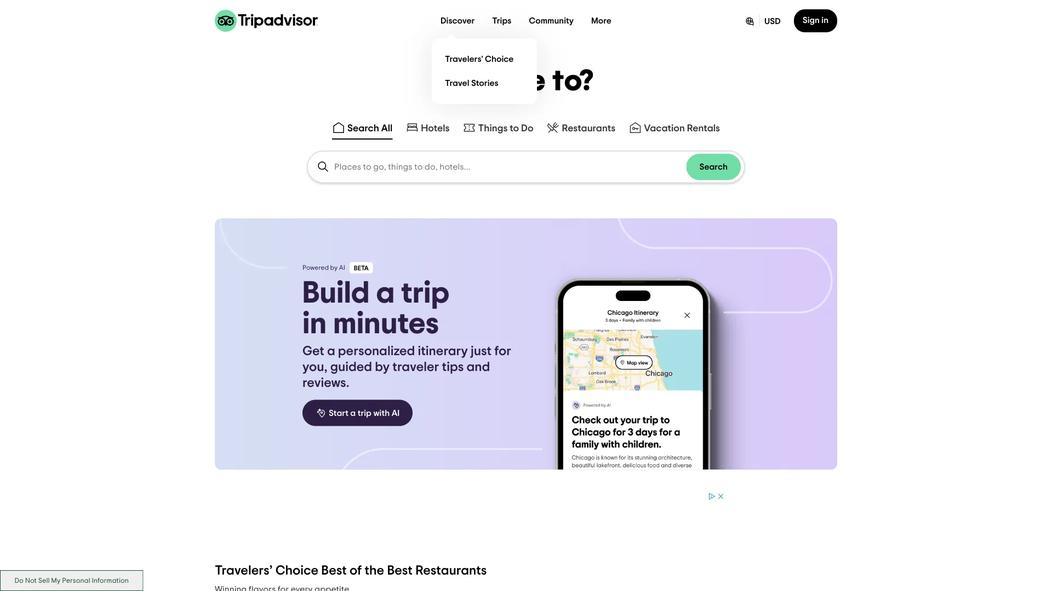 Task type: describe. For each thing, give the bounding box(es) containing it.
do inside tab list
[[521, 123, 534, 133]]

sign in link
[[794, 9, 837, 32]]

just
[[471, 345, 492, 358]]

search button
[[686, 154, 741, 180]]

vacation rentals
[[644, 123, 720, 133]]

ai inside button
[[392, 409, 400, 418]]

a for start
[[350, 409, 356, 418]]

start a trip with ai
[[329, 409, 400, 418]]

vacation rentals button
[[626, 119, 722, 140]]

0 horizontal spatial restaurants
[[415, 565, 487, 578]]

hotels link
[[406, 121, 450, 134]]

travelers' choice best of the best restaurants
[[215, 565, 487, 578]]

beta
[[354, 266, 369, 272]]

0 vertical spatial ai
[[339, 265, 345, 271]]

tab list containing search all
[[0, 117, 1052, 142]]

community
[[529, 16, 574, 25]]

personalized
[[338, 345, 415, 358]]

rentals
[[687, 123, 720, 133]]

travelers' choice
[[445, 55, 514, 64]]

things to do link
[[463, 121, 534, 134]]

tripadvisor image
[[215, 10, 318, 32]]

to?
[[552, 67, 594, 96]]

2 best from the left
[[387, 565, 413, 578]]

choice for travelers'
[[485, 55, 514, 64]]

in inside build a trip in minutes
[[302, 309, 327, 340]]

community button
[[520, 10, 583, 32]]

usd button
[[735, 9, 790, 32]]

tips
[[442, 361, 464, 374]]

itinerary
[[418, 345, 468, 358]]

Search search field
[[308, 152, 744, 183]]

1 best from the left
[[321, 565, 347, 578]]

travelers' choice link
[[441, 47, 528, 71]]

things to do button
[[461, 119, 536, 140]]

do not sell my personal information
[[15, 578, 129, 585]]

not
[[25, 578, 37, 585]]

all
[[381, 123, 393, 133]]

search for search
[[700, 163, 728, 172]]

do not sell my personal information button
[[0, 571, 143, 592]]

get a personalized itinerary just for you, guided by traveler tips and reviews.
[[302, 345, 511, 390]]

personal
[[62, 578, 90, 585]]

vacation rentals link
[[629, 121, 720, 134]]

Search search field
[[334, 162, 686, 172]]

stories
[[471, 79, 498, 88]]

trip for ai
[[358, 409, 372, 418]]



Task type: vqa. For each thing, say whether or not it's contained in the screenshot.
in
yes



Task type: locate. For each thing, give the bounding box(es) containing it.
the
[[365, 565, 384, 578]]

1 vertical spatial choice
[[275, 565, 318, 578]]

a for build
[[376, 278, 395, 309]]

vacation
[[644, 123, 685, 133]]

1 vertical spatial do
[[15, 578, 23, 585]]

get
[[302, 345, 324, 358]]

menu containing travelers' choice
[[432, 38, 537, 104]]

2 vertical spatial a
[[350, 409, 356, 418]]

1 horizontal spatial ai
[[392, 409, 400, 418]]

guided
[[330, 361, 372, 374]]

search all button
[[330, 119, 395, 140]]

1 vertical spatial in
[[302, 309, 327, 340]]

restaurants button
[[544, 119, 618, 140]]

a inside build a trip in minutes
[[376, 278, 395, 309]]

1 vertical spatial trip
[[358, 409, 372, 418]]

powered
[[302, 265, 329, 271]]

a right build
[[376, 278, 395, 309]]

menu
[[432, 38, 537, 104]]

0 horizontal spatial a
[[327, 345, 335, 358]]

discover
[[441, 16, 475, 25]]

where to?
[[458, 67, 594, 96]]

a right get
[[327, 345, 335, 358]]

1 horizontal spatial search
[[700, 163, 728, 172]]

restaurants inside button
[[562, 123, 616, 133]]

search for search all
[[347, 123, 379, 133]]

choice up where on the top
[[485, 55, 514, 64]]

0 vertical spatial by
[[330, 265, 338, 271]]

a
[[376, 278, 395, 309], [327, 345, 335, 358], [350, 409, 356, 418]]

1 vertical spatial a
[[327, 345, 335, 358]]

travelers'
[[215, 565, 273, 578]]

for
[[494, 345, 511, 358]]

0 horizontal spatial search
[[347, 123, 379, 133]]

build a trip in minutes
[[302, 278, 449, 340]]

1 horizontal spatial do
[[521, 123, 534, 133]]

a right "start"
[[350, 409, 356, 418]]

choice right travelers'
[[275, 565, 318, 578]]

in
[[822, 16, 829, 25], [302, 309, 327, 340]]

start
[[329, 409, 348, 418]]

by down personalized
[[375, 361, 390, 374]]

0 vertical spatial in
[[822, 16, 829, 25]]

search
[[347, 123, 379, 133], [700, 163, 728, 172]]

ai right with
[[392, 409, 400, 418]]

advertisement region
[[327, 492, 726, 542]]

minutes
[[333, 309, 439, 340]]

0 vertical spatial choice
[[485, 55, 514, 64]]

search image
[[317, 161, 330, 174]]

with
[[373, 409, 390, 418]]

0 horizontal spatial by
[[330, 265, 338, 271]]

by inside the get a personalized itinerary just for you, guided by traveler tips and reviews.
[[375, 361, 390, 374]]

trip
[[401, 278, 449, 309], [358, 409, 372, 418]]

and
[[467, 361, 490, 374]]

information
[[92, 578, 129, 585]]

travel stories
[[445, 79, 498, 88]]

0 horizontal spatial do
[[15, 578, 23, 585]]

hotels
[[421, 123, 450, 133]]

0 vertical spatial a
[[376, 278, 395, 309]]

0 horizontal spatial best
[[321, 565, 347, 578]]

0 vertical spatial restaurants
[[562, 123, 616, 133]]

by
[[330, 265, 338, 271], [375, 361, 390, 374]]

of
[[350, 565, 362, 578]]

1 horizontal spatial best
[[387, 565, 413, 578]]

restaurants
[[562, 123, 616, 133], [415, 565, 487, 578]]

restaurants link
[[547, 121, 616, 134]]

sign
[[803, 16, 820, 25]]

to
[[510, 123, 519, 133]]

start a trip with ai button
[[302, 400, 413, 427]]

a for get
[[327, 345, 335, 358]]

in right sign
[[822, 16, 829, 25]]

1 horizontal spatial restaurants
[[562, 123, 616, 133]]

where
[[458, 67, 546, 96]]

a inside button
[[350, 409, 356, 418]]

1 horizontal spatial trip
[[401, 278, 449, 309]]

choice for travelers'
[[275, 565, 318, 578]]

0 horizontal spatial trip
[[358, 409, 372, 418]]

choice
[[485, 55, 514, 64], [275, 565, 318, 578]]

1 vertical spatial ai
[[392, 409, 400, 418]]

things
[[478, 123, 508, 133]]

trip inside button
[[358, 409, 372, 418]]

search left the all
[[347, 123, 379, 133]]

trips
[[492, 16, 511, 25]]

traveler
[[393, 361, 439, 374]]

0 vertical spatial do
[[521, 123, 534, 133]]

reviews.
[[302, 377, 349, 390]]

more button
[[583, 10, 620, 32]]

travel stories link
[[441, 71, 528, 95]]

search inside "button"
[[700, 163, 728, 172]]

1 horizontal spatial a
[[350, 409, 356, 418]]

choice inside travelers' choice link
[[485, 55, 514, 64]]

build
[[302, 278, 370, 309]]

0 horizontal spatial choice
[[275, 565, 318, 578]]

search inside button
[[347, 123, 379, 133]]

trips button
[[484, 10, 520, 32]]

do left not
[[15, 578, 23, 585]]

things to do
[[478, 123, 534, 133]]

travelers'
[[445, 55, 483, 64]]

2 horizontal spatial a
[[376, 278, 395, 309]]

ai
[[339, 265, 345, 271], [392, 409, 400, 418]]

1 vertical spatial by
[[375, 361, 390, 374]]

ai left beta
[[339, 265, 345, 271]]

discover button
[[432, 10, 484, 32]]

usd
[[765, 17, 781, 26]]

sell
[[38, 578, 50, 585]]

by right powered at the left of page
[[330, 265, 338, 271]]

hotels button
[[403, 119, 452, 140]]

best left of on the bottom left
[[321, 565, 347, 578]]

more
[[591, 16, 612, 25]]

1 horizontal spatial by
[[375, 361, 390, 374]]

in inside sign in link
[[822, 16, 829, 25]]

my
[[51, 578, 61, 585]]

search all
[[347, 123, 393, 133]]

do right to at the top
[[521, 123, 534, 133]]

0 horizontal spatial ai
[[339, 265, 345, 271]]

1 horizontal spatial in
[[822, 16, 829, 25]]

powered by ai
[[302, 265, 345, 271]]

travel
[[445, 79, 469, 88]]

0 vertical spatial search
[[347, 123, 379, 133]]

do
[[521, 123, 534, 133], [15, 578, 23, 585]]

best right the
[[387, 565, 413, 578]]

1 vertical spatial restaurants
[[415, 565, 487, 578]]

in up get
[[302, 309, 327, 340]]

1 vertical spatial search
[[700, 163, 728, 172]]

0 vertical spatial trip
[[401, 278, 449, 309]]

a inside the get a personalized itinerary just for you, guided by traveler tips and reviews.
[[327, 345, 335, 358]]

trip for minutes
[[401, 278, 449, 309]]

0 horizontal spatial in
[[302, 309, 327, 340]]

1 horizontal spatial choice
[[485, 55, 514, 64]]

you,
[[302, 361, 327, 374]]

sign in
[[803, 16, 829, 25]]

trip inside build a trip in minutes
[[401, 278, 449, 309]]

search down rentals
[[700, 163, 728, 172]]

tab list
[[0, 117, 1052, 142]]

best
[[321, 565, 347, 578], [387, 565, 413, 578]]



